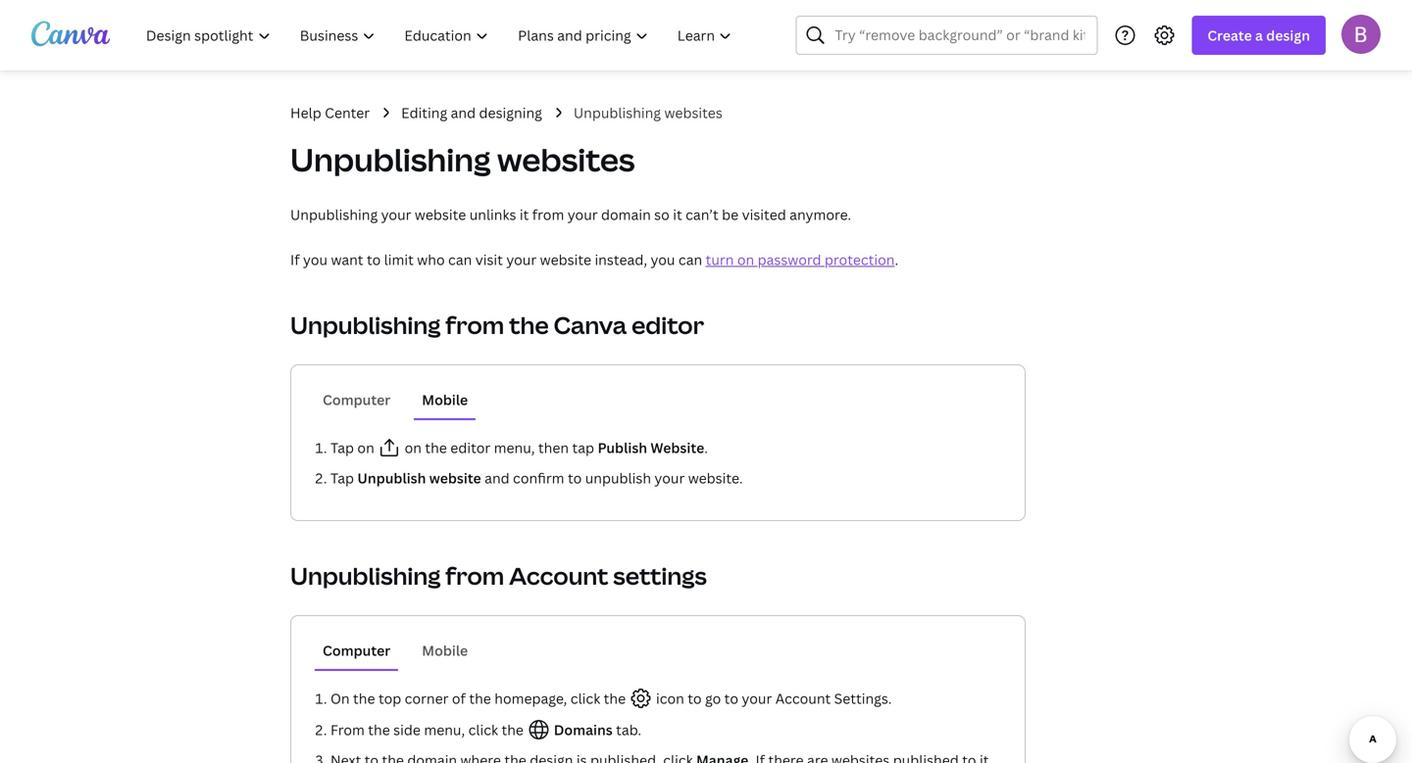 Task type: vqa. For each thing, say whether or not it's contained in the screenshot.
visit
yes



Task type: locate. For each thing, give the bounding box(es) containing it.
unpublishing
[[574, 103, 661, 122], [290, 138, 491, 181], [290, 205, 378, 224], [290, 309, 441, 341], [290, 560, 441, 592]]

your right go
[[742, 690, 772, 709]]

tap
[[330, 439, 354, 457], [330, 469, 354, 488]]

1 vertical spatial click
[[468, 721, 498, 740]]

editor
[[632, 309, 704, 341], [450, 439, 491, 457]]

mobile
[[422, 391, 468, 409], [422, 642, 468, 660]]

mobile button for the
[[414, 633, 476, 670]]

1 horizontal spatial menu,
[[494, 439, 535, 457]]

center
[[325, 103, 370, 122]]

0 vertical spatial websites
[[664, 103, 723, 122]]

tap on
[[330, 439, 378, 457]]

click down on the top corner of the homepage, click the at the left bottom of page
[[468, 721, 498, 740]]

it
[[520, 205, 529, 224], [673, 205, 682, 224]]

the right on
[[353, 690, 375, 709]]

computer up on
[[323, 642, 391, 660]]

anymore.
[[790, 205, 851, 224]]

1 horizontal spatial it
[[673, 205, 682, 224]]

menu, up "tap unpublish website and confirm to unpublish your website."
[[494, 439, 535, 457]]

to right go
[[724, 690, 738, 709]]

unpublishing websites
[[574, 103, 723, 122], [290, 138, 635, 181]]

.
[[895, 251, 898, 269], [704, 439, 708, 457]]

design
[[1266, 26, 1310, 45]]

and left the confirm
[[485, 469, 510, 488]]

1 horizontal spatial you
[[651, 251, 675, 269]]

1 mobile button from the top
[[414, 381, 476, 419]]

you right if
[[303, 251, 328, 269]]

computer
[[323, 391, 391, 409], [323, 642, 391, 660]]

turn
[[706, 251, 734, 269]]

canva
[[554, 309, 627, 341]]

mobile button down unpublishing from the canva editor
[[414, 381, 476, 419]]

0 vertical spatial from
[[532, 205, 564, 224]]

1 horizontal spatial on
[[405, 439, 422, 457]]

website down unpublishing your website unlinks it from your domain so it can't be visited anymore.
[[540, 251, 591, 269]]

1 horizontal spatial can
[[679, 251, 702, 269]]

settings.
[[834, 690, 892, 709]]

it right so
[[673, 205, 682, 224]]

mobile button for on
[[414, 381, 476, 419]]

1 vertical spatial computer button
[[315, 633, 398, 670]]

1 vertical spatial computer
[[323, 642, 391, 660]]

0 horizontal spatial can
[[448, 251, 472, 269]]

0 horizontal spatial editor
[[450, 439, 491, 457]]

0 vertical spatial computer
[[323, 391, 391, 409]]

from
[[532, 205, 564, 224], [445, 309, 504, 341], [445, 560, 504, 592]]

0 horizontal spatial it
[[520, 205, 529, 224]]

bob builder image
[[1342, 14, 1381, 54]]

editor right canva
[[632, 309, 704, 341]]

website
[[415, 205, 466, 224], [540, 251, 591, 269], [429, 469, 481, 488]]

website up who
[[415, 205, 466, 224]]

editor up "tap unpublish website and confirm to unpublish your website."
[[450, 439, 491, 457]]

domain
[[601, 205, 651, 224]]

1 vertical spatial editor
[[450, 439, 491, 457]]

can
[[448, 251, 472, 269], [679, 251, 702, 269]]

1 mobile from the top
[[422, 391, 468, 409]]

settings
[[613, 560, 707, 592]]

the
[[509, 309, 549, 341], [425, 439, 447, 457], [353, 690, 375, 709], [469, 690, 491, 709], [604, 690, 626, 709], [368, 721, 390, 740], [502, 721, 524, 740]]

on
[[330, 690, 350, 709]]

can't
[[686, 205, 719, 224]]

help
[[290, 103, 321, 122]]

unpublishing from account settings
[[290, 560, 707, 592]]

the up unpublish
[[425, 439, 447, 457]]

2 vertical spatial from
[[445, 560, 504, 592]]

the up tab.
[[604, 690, 626, 709]]

to
[[367, 251, 381, 269], [568, 469, 582, 488], [688, 690, 702, 709], [724, 690, 738, 709]]

visited
[[742, 205, 786, 224]]

side
[[393, 721, 421, 740]]

1 vertical spatial from
[[445, 309, 504, 341]]

1 tap from the top
[[330, 439, 354, 457]]

2 vertical spatial website
[[429, 469, 481, 488]]

1 vertical spatial tap
[[330, 469, 354, 488]]

0 horizontal spatial .
[[704, 439, 708, 457]]

0 vertical spatial click
[[571, 690, 600, 709]]

0 vertical spatial unpublishing websites
[[574, 103, 723, 122]]

computer button for on
[[315, 381, 398, 419]]

2 computer button from the top
[[315, 633, 398, 670]]

menu, down of
[[424, 721, 465, 740]]

1 vertical spatial mobile button
[[414, 633, 476, 670]]

0 vertical spatial mobile button
[[414, 381, 476, 419]]

0 vertical spatial computer button
[[315, 381, 398, 419]]

computer up the tap on
[[323, 391, 391, 409]]

1 vertical spatial account
[[775, 690, 831, 709]]

click up domains
[[571, 690, 600, 709]]

mobile down unpublishing from the canva editor
[[422, 391, 468, 409]]

computer button
[[315, 381, 398, 419], [315, 633, 398, 670]]

1 vertical spatial menu,
[[424, 721, 465, 740]]

turn on password protection link
[[706, 251, 895, 269]]

designing
[[479, 103, 542, 122]]

your
[[381, 205, 411, 224], [568, 205, 598, 224], [506, 251, 537, 269], [655, 469, 685, 488], [742, 690, 772, 709]]

top level navigation element
[[133, 16, 749, 55]]

1 horizontal spatial and
[[485, 469, 510, 488]]

publish
[[598, 439, 647, 457]]

so
[[654, 205, 670, 224]]

mobile button up of
[[414, 633, 476, 670]]

1 vertical spatial mobile
[[422, 642, 468, 660]]

on
[[737, 251, 754, 269], [357, 439, 374, 457], [405, 439, 422, 457]]

1 computer button from the top
[[315, 381, 398, 419]]

1 horizontal spatial account
[[775, 690, 831, 709]]

0 vertical spatial menu,
[[494, 439, 535, 457]]

click
[[571, 690, 600, 709], [468, 721, 498, 740]]

0 vertical spatial website
[[415, 205, 466, 224]]

confirm
[[513, 469, 564, 488]]

account
[[509, 560, 608, 592], [775, 690, 831, 709]]

1 you from the left
[[303, 251, 328, 269]]

website for and
[[429, 469, 481, 488]]

and right editing
[[451, 103, 476, 122]]

it right unlinks
[[520, 205, 529, 224]]

unpublishing websites link
[[574, 102, 723, 124]]

computer button up the tap on
[[315, 381, 398, 419]]

website right unpublish
[[429, 469, 481, 488]]

2 you from the left
[[651, 251, 675, 269]]

menu,
[[494, 439, 535, 457], [424, 721, 465, 740]]

2 mobile from the top
[[422, 642, 468, 660]]

on the top corner of the homepage, click the
[[330, 690, 629, 709]]

mobile for the
[[422, 642, 468, 660]]

you
[[303, 251, 328, 269], [651, 251, 675, 269]]

1 vertical spatial websites
[[497, 138, 635, 181]]

2 computer from the top
[[323, 642, 391, 660]]

websites
[[664, 103, 723, 122], [497, 138, 635, 181]]

0 horizontal spatial account
[[509, 560, 608, 592]]

mobile button
[[414, 381, 476, 419], [414, 633, 476, 670]]

computer button for the
[[315, 633, 398, 670]]

0 vertical spatial account
[[509, 560, 608, 592]]

icon to go to your account settings.
[[653, 690, 892, 709]]

0 vertical spatial and
[[451, 103, 476, 122]]

mobile for on
[[422, 391, 468, 409]]

1 horizontal spatial .
[[895, 251, 898, 269]]

mobile up of
[[422, 642, 468, 660]]

computer button up on
[[315, 633, 398, 670]]

2 mobile button from the top
[[414, 633, 476, 670]]

editing
[[401, 103, 447, 122]]

and
[[451, 103, 476, 122], [485, 469, 510, 488]]

who
[[417, 251, 445, 269]]

0 horizontal spatial websites
[[497, 138, 635, 181]]

0 vertical spatial editor
[[632, 309, 704, 341]]

0 horizontal spatial menu,
[[424, 721, 465, 740]]

your right visit
[[506, 251, 537, 269]]

1 computer from the top
[[323, 391, 391, 409]]

menu, for then
[[494, 439, 535, 457]]

you right the instead,
[[651, 251, 675, 269]]

0 horizontal spatial you
[[303, 251, 328, 269]]

2 tap from the top
[[330, 469, 354, 488]]

1 horizontal spatial websites
[[664, 103, 723, 122]]

tap
[[572, 439, 594, 457]]

0 vertical spatial tap
[[330, 439, 354, 457]]

Try "remove background" or "brand kit" search field
[[835, 17, 1085, 54]]

can left turn
[[679, 251, 702, 269]]

can left visit
[[448, 251, 472, 269]]

top
[[378, 690, 401, 709]]

limit
[[384, 251, 414, 269]]

1 horizontal spatial editor
[[632, 309, 704, 341]]

1 vertical spatial unpublishing websites
[[290, 138, 635, 181]]

0 vertical spatial mobile
[[422, 391, 468, 409]]

2 horizontal spatial on
[[737, 251, 754, 269]]



Task type: describe. For each thing, give the bounding box(es) containing it.
tap for tap on
[[330, 439, 354, 457]]

to left limit
[[367, 251, 381, 269]]

unpublishing for website
[[290, 205, 378, 224]]

from for account
[[445, 560, 504, 592]]

editing and designing link
[[401, 102, 542, 124]]

0 horizontal spatial click
[[468, 721, 498, 740]]

menu, for click
[[424, 721, 465, 740]]

1 horizontal spatial click
[[571, 690, 600, 709]]

your left domain
[[568, 205, 598, 224]]

unpublish
[[357, 469, 426, 488]]

the left the side at the left of page
[[368, 721, 390, 740]]

1 vertical spatial and
[[485, 469, 510, 488]]

instead,
[[595, 251, 647, 269]]

to down tap
[[568, 469, 582, 488]]

unpublishing your website unlinks it from your domain so it can't be visited anymore.
[[290, 205, 851, 224]]

your down website
[[655, 469, 685, 488]]

your up limit
[[381, 205, 411, 224]]

create a design
[[1208, 26, 1310, 45]]

1 vertical spatial website
[[540, 251, 591, 269]]

a
[[1255, 26, 1263, 45]]

unpublishing from the canva editor
[[290, 309, 704, 341]]

corner
[[405, 690, 449, 709]]

to left go
[[688, 690, 702, 709]]

protection
[[825, 251, 895, 269]]

tab.
[[613, 721, 641, 740]]

0 horizontal spatial on
[[357, 439, 374, 457]]

1 vertical spatial .
[[704, 439, 708, 457]]

websites inside unpublishing websites "link"
[[664, 103, 723, 122]]

from for the
[[445, 309, 504, 341]]

be
[[722, 205, 739, 224]]

unlinks
[[469, 205, 516, 224]]

tap unpublish website and confirm to unpublish your website.
[[330, 469, 743, 488]]

1 can from the left
[[448, 251, 472, 269]]

editing and designing
[[401, 103, 542, 122]]

from the side menu, click the
[[330, 721, 527, 740]]

visit
[[475, 251, 503, 269]]

the right of
[[469, 690, 491, 709]]

tap for tap unpublish website and confirm to unpublish your website.
[[330, 469, 354, 488]]

1 it from the left
[[520, 205, 529, 224]]

2 it from the left
[[673, 205, 682, 224]]

want
[[331, 251, 363, 269]]

on the editor menu, then tap publish website .
[[401, 439, 708, 457]]

if you want to limit who can visit your website instead, you can turn on password protection .
[[290, 251, 898, 269]]

help center
[[290, 103, 370, 122]]

help center link
[[290, 102, 370, 124]]

0 vertical spatial .
[[895, 251, 898, 269]]

of
[[452, 690, 466, 709]]

then
[[538, 439, 569, 457]]

create a design button
[[1192, 16, 1326, 55]]

create
[[1208, 26, 1252, 45]]

the down homepage,
[[502, 721, 524, 740]]

the left canva
[[509, 309, 549, 341]]

homepage,
[[495, 690, 567, 709]]

go
[[705, 690, 721, 709]]

computer for the
[[323, 642, 391, 660]]

website
[[651, 439, 704, 457]]

if
[[290, 251, 300, 269]]

0 horizontal spatial and
[[451, 103, 476, 122]]

unpublishing for the
[[290, 309, 441, 341]]

icon
[[656, 690, 684, 709]]

computer for on
[[323, 391, 391, 409]]

from
[[330, 721, 365, 740]]

domains
[[551, 721, 613, 740]]

website.
[[688, 469, 743, 488]]

unpublishing inside "link"
[[574, 103, 661, 122]]

unpublish
[[585, 469, 651, 488]]

password
[[758, 251, 821, 269]]

2 can from the left
[[679, 251, 702, 269]]

website for unlinks
[[415, 205, 466, 224]]

unpublishing for account
[[290, 560, 441, 592]]



